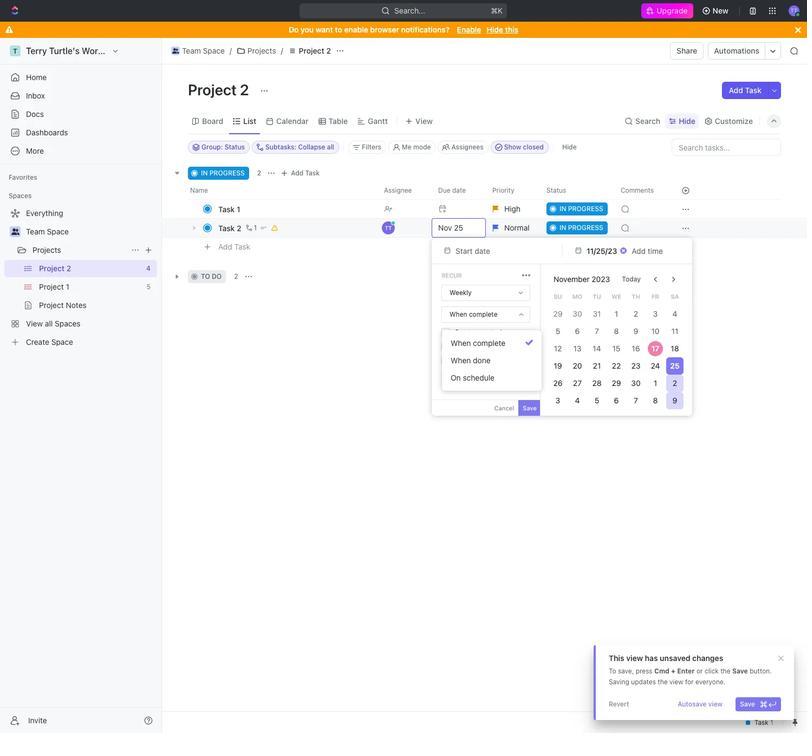 Task type: locate. For each thing, give the bounding box(es) containing it.
1 vertical spatial when
[[451, 339, 471, 348]]

0 horizontal spatial project
[[188, 81, 237, 99]]

1 vertical spatial to
[[201, 273, 210, 281]]

1 horizontal spatial projects link
[[234, 44, 279, 57]]

project up the board
[[188, 81, 237, 99]]

0 vertical spatial to
[[335, 25, 342, 34]]

this
[[505, 25, 519, 34]]

when complete inside when complete dropdown button
[[450, 311, 498, 319]]

tree
[[4, 205, 157, 351]]

0 horizontal spatial view
[[627, 654, 643, 663]]

complete inside dropdown button
[[469, 311, 498, 319]]

0 vertical spatial complete
[[469, 311, 498, 319]]

tu
[[593, 293, 602, 300]]

to
[[335, 25, 342, 34], [201, 273, 210, 281]]

project 2 up the board
[[188, 81, 252, 99]]

add task button
[[723, 82, 769, 99], [278, 167, 324, 180], [214, 241, 255, 254]]

add task down task 2
[[218, 242, 250, 251]]

task up task 2
[[218, 205, 235, 214]]

dashboards link
[[4, 124, 157, 141]]

press
[[636, 668, 653, 676]]

0 vertical spatial hide
[[487, 25, 504, 34]]

add task button up customize
[[723, 82, 769, 99]]

hide inside hide button
[[563, 143, 577, 151]]

0 vertical spatial when complete
[[450, 311, 498, 319]]

add task button up the "task 1" link
[[278, 167, 324, 180]]

new
[[713, 6, 729, 15]]

1 vertical spatial 1
[[254, 224, 257, 232]]

add down task 2
[[218, 242, 232, 251]]

view inside button
[[709, 701, 723, 709]]

do
[[289, 25, 299, 34]]

sa
[[671, 293, 680, 300]]

share
[[677, 46, 698, 55]]

in progress
[[201, 169, 245, 177]]

0 vertical spatial project 2
[[299, 46, 331, 55]]

automations
[[715, 46, 760, 55]]

add task up customize
[[729, 86, 762, 95]]

1 vertical spatial user group image
[[11, 229, 19, 235]]

tree containing team space
[[4, 205, 157, 351]]

revert button
[[605, 698, 634, 712]]

save inside this view has unsaved changes to save, press cmd + enter or click the save button. saving updates the view for everyone.
[[733, 668, 748, 676]]

projects
[[248, 46, 276, 55], [33, 246, 61, 255]]

1 vertical spatial project
[[188, 81, 237, 99]]

1 horizontal spatial user group image
[[172, 48, 179, 54]]

recur up when complete dropdown button
[[442, 272, 462, 279]]

0 vertical spatial view
[[627, 654, 643, 663]]

create
[[455, 328, 475, 337]]

when complete down create new task
[[451, 339, 506, 348]]

1 horizontal spatial to
[[335, 25, 342, 34]]

2 / from the left
[[281, 46, 283, 55]]

view for this
[[627, 654, 643, 663]]

task down 1 button
[[234, 242, 250, 251]]

create new task
[[455, 328, 504, 337]]

1 button
[[244, 223, 259, 234]]

1 horizontal spatial 1
[[254, 224, 257, 232]]

0 vertical spatial recur
[[442, 272, 462, 279]]

when inside when complete dropdown button
[[450, 311, 468, 319]]

1 vertical spatial recur
[[455, 343, 473, 351]]

view down everyone.
[[709, 701, 723, 709]]

schedule
[[463, 373, 495, 383]]

complete up new
[[469, 311, 498, 319]]

0 vertical spatial team space link
[[169, 44, 228, 57]]

0 vertical spatial user group image
[[172, 48, 179, 54]]

0 vertical spatial add task button
[[723, 82, 769, 99]]

0 horizontal spatial add
[[218, 242, 232, 251]]

view for autosave
[[709, 701, 723, 709]]

0 vertical spatial add task
[[729, 86, 762, 95]]

update status to:
[[455, 357, 508, 365]]

to left do
[[201, 273, 210, 281]]

⌘k
[[492, 6, 503, 15]]

on
[[451, 373, 461, 383]]

favorites
[[9, 173, 37, 182]]

0 horizontal spatial /
[[230, 46, 232, 55]]

1 vertical spatial view
[[670, 679, 684, 687]]

0 horizontal spatial space
[[47, 227, 69, 236]]

assignees button
[[438, 141, 489, 154]]

0 horizontal spatial user group image
[[11, 229, 19, 235]]

1 horizontal spatial view
[[670, 679, 684, 687]]

save inside button
[[741, 701, 756, 709]]

the down cmd
[[658, 679, 668, 687]]

project down you
[[299, 46, 325, 55]]

1 vertical spatial project 2
[[188, 81, 252, 99]]

Add time text field
[[632, 246, 665, 256]]

save
[[523, 405, 537, 412], [733, 668, 748, 676], [741, 701, 756, 709]]

space inside the sidebar navigation
[[47, 227, 69, 236]]

2 up list
[[240, 81, 249, 99]]

dashboards
[[26, 128, 68, 137]]

2 vertical spatial add
[[218, 242, 232, 251]]

team
[[182, 46, 201, 55], [26, 227, 45, 236]]

when complete up create new task
[[450, 311, 498, 319]]

enter
[[678, 668, 695, 676]]

fr
[[652, 293, 660, 300]]

1 vertical spatial add task
[[291, 169, 320, 177]]

when down create
[[451, 339, 471, 348]]

1 vertical spatial team space link
[[26, 223, 155, 241]]

1 vertical spatial save
[[733, 668, 748, 676]]

customize button
[[701, 114, 757, 129]]

the right the "click"
[[721, 668, 731, 676]]

share button
[[671, 42, 704, 60]]

0 horizontal spatial to
[[201, 273, 210, 281]]

0 vertical spatial team space
[[182, 46, 225, 55]]

0 horizontal spatial projects
[[33, 246, 61, 255]]

when up the on
[[451, 356, 471, 365]]

0 horizontal spatial add task button
[[214, 241, 255, 254]]

2 vertical spatial add task
[[218, 242, 250, 251]]

1 vertical spatial complete
[[473, 339, 506, 348]]

project 2
[[299, 46, 331, 55], [188, 81, 252, 99]]

add task up the "task 1" link
[[291, 169, 320, 177]]

1 vertical spatial when complete
[[451, 339, 506, 348]]

2 vertical spatial when
[[451, 356, 471, 365]]

0 horizontal spatial the
[[658, 679, 668, 687]]

1 horizontal spatial projects
[[248, 46, 276, 55]]

2
[[327, 46, 331, 55], [240, 81, 249, 99], [257, 169, 261, 177], [237, 224, 242, 233], [234, 273, 238, 281]]

when for when complete dropdown button
[[450, 311, 468, 319]]

2 left 1 button
[[237, 224, 242, 233]]

save down button.
[[741, 701, 756, 709]]

2 horizontal spatial view
[[709, 701, 723, 709]]

view down +
[[670, 679, 684, 687]]

revert
[[609, 701, 630, 709]]

has
[[645, 654, 658, 663]]

2 horizontal spatial hide
[[679, 116, 696, 125]]

0 vertical spatial team
[[182, 46, 201, 55]]

1 vertical spatial add task button
[[278, 167, 324, 180]]

0 vertical spatial project
[[299, 46, 325, 55]]

1
[[237, 205, 240, 214], [254, 224, 257, 232]]

th
[[632, 293, 641, 300]]

task
[[491, 328, 504, 337]]

1 vertical spatial team
[[26, 227, 45, 236]]

projects inside the sidebar navigation
[[33, 246, 61, 255]]

0 horizontal spatial team space
[[26, 227, 69, 236]]

do you want to enable browser notifications? enable hide this
[[289, 25, 519, 34]]

recur down create
[[455, 343, 473, 351]]

add up customize
[[729, 86, 744, 95]]

add task
[[729, 86, 762, 95], [291, 169, 320, 177], [218, 242, 250, 251]]

on schedule
[[451, 373, 495, 383]]

1 horizontal spatial project
[[299, 46, 325, 55]]

done
[[473, 356, 491, 365]]

calendar link
[[274, 114, 309, 129]]

1 horizontal spatial team space
[[182, 46, 225, 55]]

team space link
[[169, 44, 228, 57], [26, 223, 155, 241]]

docs link
[[4, 106, 157, 123]]

save left button.
[[733, 668, 748, 676]]

project 2 link
[[285, 44, 334, 57]]

1 up task 2
[[237, 205, 240, 214]]

1 horizontal spatial /
[[281, 46, 283, 55]]

task down the task 1
[[218, 224, 235, 233]]

0 vertical spatial save
[[523, 405, 537, 412]]

november
[[554, 275, 590, 284]]

0 horizontal spatial projects link
[[33, 242, 127, 259]]

the
[[721, 668, 731, 676], [658, 679, 668, 687]]

0 horizontal spatial 1
[[237, 205, 240, 214]]

when inside when complete button
[[451, 339, 471, 348]]

1 vertical spatial team space
[[26, 227, 69, 236]]

2 horizontal spatial add
[[729, 86, 744, 95]]

1 vertical spatial space
[[47, 227, 69, 236]]

when
[[450, 311, 468, 319], [451, 339, 471, 348], [451, 356, 471, 365]]

view up save,
[[627, 654, 643, 663]]

to right the want
[[335, 25, 342, 34]]

when complete button
[[447, 335, 538, 352]]

0 horizontal spatial add task
[[218, 242, 250, 251]]

0 horizontal spatial team
[[26, 227, 45, 236]]

Due date text field
[[587, 246, 618, 256]]

0 horizontal spatial team space link
[[26, 223, 155, 241]]

0 vertical spatial 1
[[237, 205, 240, 214]]

project 2 down you
[[299, 46, 331, 55]]

2 vertical spatial hide
[[563, 143, 577, 151]]

2 right progress
[[257, 169, 261, 177]]

1 horizontal spatial team
[[182, 46, 201, 55]]

2 vertical spatial save
[[741, 701, 756, 709]]

user group image
[[172, 48, 179, 54], [11, 229, 19, 235]]

status
[[479, 357, 498, 365]]

add up the "task 1" link
[[291, 169, 304, 177]]

1 vertical spatial hide
[[679, 116, 696, 125]]

1 right task 2
[[254, 224, 257, 232]]

when inside when done button
[[451, 356, 471, 365]]

save right cancel at the right
[[523, 405, 537, 412]]

0 vertical spatial the
[[721, 668, 731, 676]]

when complete inside when complete button
[[451, 339, 506, 348]]

want
[[316, 25, 333, 34]]

cancel
[[495, 405, 515, 412]]

recur
[[442, 272, 462, 279], [455, 343, 473, 351]]

you
[[301, 25, 314, 34]]

1 vertical spatial projects
[[33, 246, 61, 255]]

sidebar navigation
[[0, 38, 162, 734]]

2 vertical spatial view
[[709, 701, 723, 709]]

add task button down task 2
[[214, 241, 255, 254]]

2 down the want
[[327, 46, 331, 55]]

team space
[[182, 46, 225, 55], [26, 227, 69, 236]]

when up create
[[450, 311, 468, 319]]

2 horizontal spatial add task
[[729, 86, 762, 95]]

1 horizontal spatial add task
[[291, 169, 320, 177]]

autosave view
[[678, 701, 723, 709]]

1 vertical spatial add
[[291, 169, 304, 177]]

to:
[[500, 357, 508, 365]]

1 horizontal spatial the
[[721, 668, 731, 676]]

0 vertical spatial when
[[450, 311, 468, 319]]

1 horizontal spatial add task button
[[278, 167, 324, 180]]

1 horizontal spatial space
[[203, 46, 225, 55]]

1 horizontal spatial hide
[[563, 143, 577, 151]]

0 horizontal spatial project 2
[[188, 81, 252, 99]]

this view has unsaved changes to save, press cmd + enter or click the save button. saving updates the view for everyone.
[[609, 654, 772, 687]]

complete down new
[[473, 339, 506, 348]]

complete
[[469, 311, 498, 319], [473, 339, 506, 348]]

everyone.
[[696, 679, 726, 687]]



Task type: vqa. For each thing, say whether or not it's contained in the screenshot.
COMPLETE
yes



Task type: describe. For each thing, give the bounding box(es) containing it.
0 vertical spatial space
[[203, 46, 225, 55]]

saving
[[609, 679, 630, 687]]

task 2
[[218, 224, 242, 233]]

Search tasks... text field
[[673, 139, 781, 156]]

+
[[672, 668, 676, 676]]

search...
[[395, 6, 426, 15]]

1 horizontal spatial team space link
[[169, 44, 228, 57]]

save,
[[618, 668, 634, 676]]

or
[[697, 668, 703, 676]]

november 2023
[[554, 275, 611, 284]]

cmd
[[655, 668, 670, 676]]

customize
[[715, 116, 753, 125]]

1 vertical spatial projects link
[[33, 242, 127, 259]]

task up customize
[[746, 86, 762, 95]]

table link
[[327, 114, 348, 129]]

enable
[[457, 25, 481, 34]]

add task for the rightmost add task button
[[729, 86, 762, 95]]

1 vertical spatial the
[[658, 679, 668, 687]]

upgrade
[[657, 6, 688, 15]]

1 horizontal spatial project 2
[[299, 46, 331, 55]]

click
[[705, 668, 719, 676]]

tree inside the sidebar navigation
[[4, 205, 157, 351]]

new
[[477, 328, 490, 337]]

recur for recur forever
[[455, 343, 473, 351]]

button.
[[750, 668, 772, 676]]

task 1
[[218, 205, 240, 214]]

when complete button
[[442, 307, 530, 323]]

mo
[[573, 293, 583, 300]]

list
[[243, 116, 256, 125]]

today button
[[616, 271, 648, 288]]

upgrade link
[[642, 3, 694, 18]]

new button
[[698, 2, 736, 20]]

gantt link
[[366, 114, 388, 129]]

search
[[636, 116, 661, 125]]

inbox link
[[4, 87, 157, 105]]

when done button
[[447, 352, 538, 370]]

hide inside hide dropdown button
[[679, 116, 696, 125]]

calendar
[[277, 116, 309, 125]]

2023
[[592, 275, 611, 284]]

user group image inside team space link
[[172, 48, 179, 54]]

progress
[[210, 169, 245, 177]]

0 vertical spatial projects link
[[234, 44, 279, 57]]

we
[[612, 293, 622, 300]]

inbox
[[26, 91, 45, 100]]

favorites button
[[4, 171, 42, 184]]

1 / from the left
[[230, 46, 232, 55]]

in
[[201, 169, 208, 177]]

2 right do
[[234, 273, 238, 281]]

su
[[554, 293, 563, 300]]

recur forever
[[455, 343, 496, 351]]

add task for bottommost add task button
[[218, 242, 250, 251]]

team inside the sidebar navigation
[[26, 227, 45, 236]]

docs
[[26, 109, 44, 119]]

1 inside button
[[254, 224, 257, 232]]

hide button
[[666, 114, 699, 129]]

hide button
[[558, 141, 581, 154]]

when done
[[451, 356, 491, 365]]

today
[[622, 275, 641, 283]]

changes
[[693, 654, 724, 663]]

to
[[609, 668, 617, 676]]

board
[[202, 116, 223, 125]]

updates
[[632, 679, 656, 687]]

update
[[455, 357, 477, 365]]

autosave view button
[[674, 698, 728, 712]]

0 vertical spatial add
[[729, 86, 744, 95]]

browser
[[370, 25, 400, 34]]

table
[[329, 116, 348, 125]]

0 horizontal spatial hide
[[487, 25, 504, 34]]

home link
[[4, 69, 157, 86]]

automations button
[[709, 43, 765, 59]]

autosave
[[678, 701, 707, 709]]

2 horizontal spatial add task button
[[723, 82, 769, 99]]

Start date text field
[[456, 246, 546, 256]]

save button
[[736, 698, 782, 712]]

recur for recur
[[442, 272, 462, 279]]

task up the "task 1" link
[[305, 169, 320, 177]]

on schedule button
[[447, 370, 538, 387]]

0 vertical spatial projects
[[248, 46, 276, 55]]

when for when done button
[[451, 356, 471, 365]]

assignees
[[452, 143, 484, 151]]

to do
[[201, 273, 222, 281]]

gantt
[[368, 116, 388, 125]]

invite
[[28, 716, 47, 726]]

2 vertical spatial add task button
[[214, 241, 255, 254]]

for
[[686, 679, 694, 687]]

complete inside button
[[473, 339, 506, 348]]

1 horizontal spatial add
[[291, 169, 304, 177]]

search button
[[622, 114, 664, 129]]

unsaved
[[660, 654, 691, 663]]

enable
[[344, 25, 368, 34]]

user group image inside tree
[[11, 229, 19, 235]]

do
[[212, 273, 222, 281]]

home
[[26, 73, 47, 82]]

team space inside tree
[[26, 227, 69, 236]]

spaces
[[9, 192, 32, 200]]



